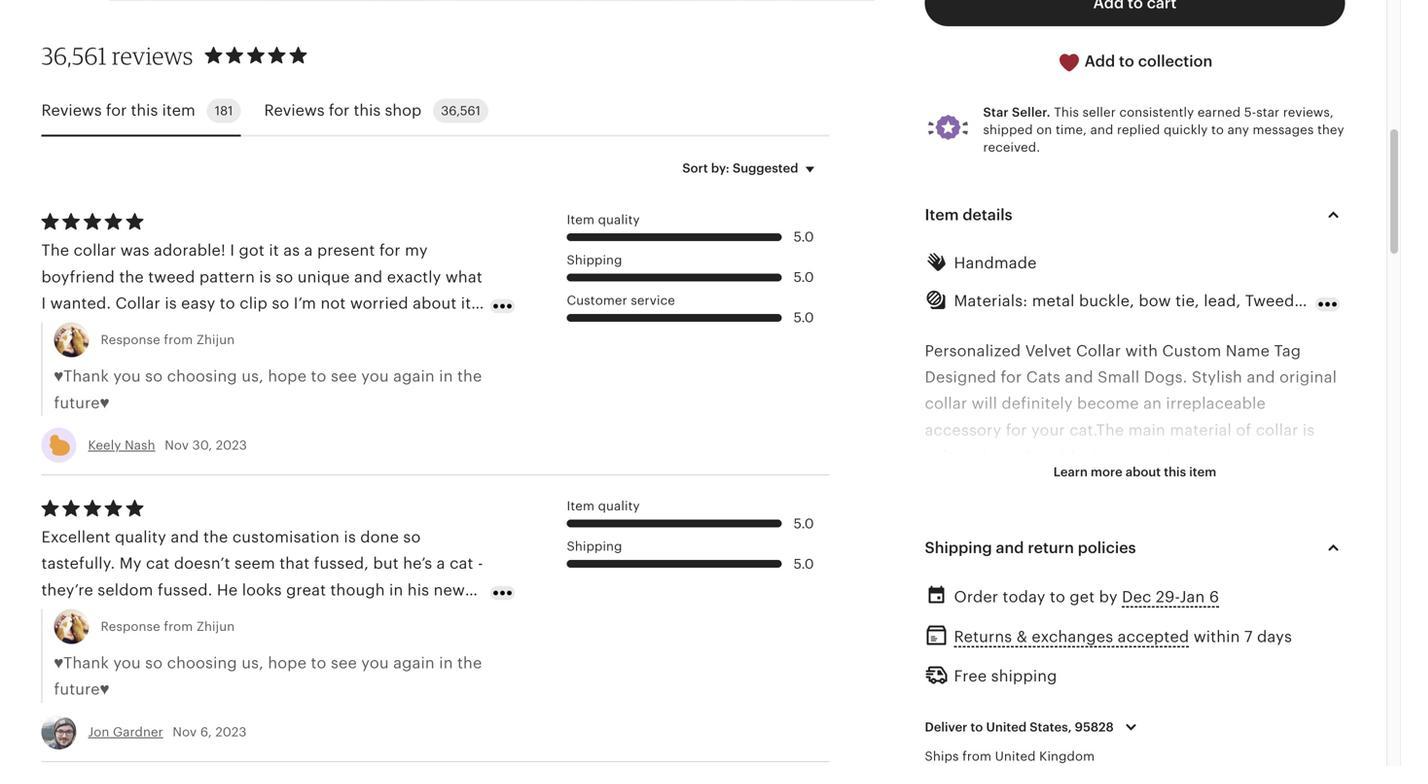 Task type: locate. For each thing, give the bounding box(es) containing it.
1 horizontal spatial reviews
[[264, 102, 325, 119]]

gardner
[[113, 725, 163, 740]]

and inside excellent quality and the customisation is done so tastefully. my cat doesn't seem that fussed, but he's a cat - they're seldom fussed. he looks great though in his new collar ☺️
[[171, 529, 199, 546]]

for down definitely
[[1006, 422, 1027, 439]]

see down though
[[331, 655, 357, 672]]

1 vertical spatial a
[[437, 555, 445, 573]]

it down what
[[461, 295, 471, 312]]

0 vertical spatial 36,561
[[41, 41, 107, 70]]

1 us, from the top
[[241, 368, 264, 385]]

1 vertical spatial zhijun
[[196, 620, 235, 634]]

0 vertical spatial again
[[393, 368, 435, 385]]

but
[[373, 555, 399, 573]]

response from zhijun down fussed.
[[101, 620, 235, 634]]

tab list
[[41, 87, 829, 136]]

and down today in the right bottom of the page
[[1034, 607, 1063, 624]]

future♥ for excellent quality and the customisation is done so tastefully. my cat doesn't seem that fussed, but he's a cat - they're seldom fussed. he looks great though in his new collar ☺️
[[54, 681, 109, 699]]

♥thank you so choosing us, hope to see you again in the future♥ up 6, in the left bottom of the page
[[54, 655, 482, 699]]

star seller.
[[983, 105, 1051, 119]]

2 5.0 from the top
[[794, 270, 814, 285]]

excellent
[[41, 529, 111, 546], [935, 633, 1004, 651]]

zhijun down the easy
[[196, 333, 235, 347]]

so inside excellent quality and the customisation is done so tastefully. my cat doesn't seem that fussed, but he's a cat - they're seldom fussed. he looks great though in his new collar ☺️
[[403, 529, 421, 546]]

1 vertical spatial collar
[[1076, 342, 1121, 360]]

collar down "they're" on the left
[[41, 608, 84, 626]]

and inside this seller consistently earned 5-star reviews, shipped on time, and replied quickly to any messages they received.
[[1090, 123, 1114, 137]]

2023 for collar
[[216, 438, 247, 453]]

1 horizontal spatial pet
[[1172, 475, 1197, 492]]

new
[[434, 582, 465, 599]]

0 vertical spatial choosing
[[167, 368, 237, 385]]

1 vertical spatial pet
[[1132, 580, 1157, 598]]

0 vertical spatial zhijun
[[196, 333, 235, 347]]

zhijun down he
[[196, 620, 235, 634]]

is up "name"
[[1303, 422, 1315, 439]]

again down worried
[[393, 368, 435, 385]]

us, down looks
[[241, 655, 264, 672]]

in
[[439, 368, 453, 385], [389, 582, 403, 599], [439, 655, 453, 672]]

1 ♥thank from the top
[[54, 368, 109, 385]]

united for from
[[995, 750, 1036, 764]]

2 ♥thank from the top
[[54, 655, 109, 672]]

again for the collar was adorable! i got it as a present for my boyfriend the tweed pattern is so unique and exactly what i wanted. collar is easy to clip so i'm not worried about it getting stuck! great product
[[393, 368, 435, 385]]

1 again from the top
[[393, 368, 435, 385]]

1 vertical spatial ♥thank you so choosing us, hope to see you again in the future♥
[[54, 655, 482, 699]]

36,561 up reviews for this item
[[41, 41, 107, 70]]

2 horizontal spatial this
[[1164, 465, 1186, 479]]

2 us, from the top
[[241, 655, 264, 672]]

1 horizontal spatial get
[[1192, 448, 1217, 466]]

on
[[1036, 123, 1052, 137]]

and up doesn't
[[171, 529, 199, 546]]

reviews,
[[1283, 105, 1334, 119]]

quality inside — features of our velvet collar — • well adjustable to fit your pet • comfortable and pleasant to the touch • excellent quality • unique and personalized design
[[1008, 633, 1060, 651]]

states,
[[1030, 720, 1072, 735]]

your down velvet
[[1094, 580, 1128, 598]]

response from zhijun for collar
[[101, 333, 235, 347]]

• left returns
[[925, 633, 930, 651]]

♥thank you so choosing us, hope to see you again in the future♥ down product
[[54, 368, 482, 412]]

0 horizontal spatial collar
[[115, 295, 160, 312]]

adjustable
[[971, 580, 1050, 598]]

so down great
[[145, 368, 163, 385]]

2 vertical spatial in
[[439, 655, 453, 672]]

a
[[304, 242, 313, 259], [437, 555, 445, 573]]

us,
[[241, 368, 264, 385], [241, 655, 264, 672]]

replied
[[1117, 123, 1160, 137]]

choosing for looks
[[167, 655, 237, 672]]

2 ♥thank you so choosing us, hope to see you again in the future♥ from the top
[[54, 655, 482, 699]]

1 vertical spatial united
[[995, 750, 1036, 764]]

♥thank down getting
[[54, 368, 109, 385]]

i
[[230, 242, 235, 259], [41, 295, 46, 312]]

0 horizontal spatial excellent
[[41, 529, 111, 546]]

nov
[[165, 438, 189, 453], [173, 725, 197, 740]]

messages
[[1253, 123, 1314, 137]]

0 vertical spatial item
[[162, 102, 195, 119]]

so left i'm
[[272, 295, 289, 312]]

fabric
[[1299, 292, 1346, 310]]

see down not
[[331, 368, 357, 385]]

0 vertical spatial collar
[[115, 295, 160, 312]]

united inside "deliver to united states, 95828" dropdown button
[[986, 720, 1027, 735]]

0 vertical spatial it
[[269, 242, 279, 259]]

0 vertical spatial us,
[[241, 368, 264, 385]]

1 choosing from the top
[[167, 368, 237, 385]]

clip
[[240, 295, 268, 312]]

and down seller
[[1090, 123, 1114, 137]]

for left my
[[379, 242, 401, 259]]

1 zhijun from the top
[[196, 333, 235, 347]]

collar inside excellent quality and the customisation is done so tastefully. my cat doesn't seem that fussed, but he's a cat - they're seldom fussed. he looks great though in his new collar ☺️
[[41, 608, 84, 626]]

is inside 'personalized velvet collar with custom name tag designed for cats and small dogs. stylish and original collar will definitely become an irreplaceable accessory for your cat.the main material of collar is soft and comfortable. you can also get your cats name custom stamped and make your pet feel special and safe.'
[[1303, 422, 1315, 439]]

a inside excellent quality and the customisation is done so tastefully. my cat doesn't seem that fussed, but he's a cat - they're seldom fussed. he looks great though in his new collar ☺️
[[437, 555, 445, 573]]

36,561 for 36,561 reviews
[[41, 41, 107, 70]]

buckle,
[[1079, 292, 1134, 310]]

0 horizontal spatial it
[[269, 242, 279, 259]]

pet right by at the right bottom of page
[[1132, 580, 1157, 598]]

1 future♥ from the top
[[54, 394, 109, 412]]

1 response from the top
[[101, 333, 160, 347]]

is up fussed,
[[344, 529, 356, 546]]

2023 right 30, at the left bottom of the page
[[216, 438, 247, 453]]

looks
[[242, 582, 282, 599]]

comfortable.
[[991, 448, 1089, 466]]

materials:
[[954, 292, 1028, 310]]

lead,
[[1204, 292, 1241, 310]]

0 horizontal spatial reviews
[[41, 102, 102, 119]]

this
[[1054, 105, 1079, 119]]

collar
[[74, 242, 116, 259], [925, 395, 967, 413], [1256, 422, 1298, 439], [41, 608, 84, 626]]

free shipping
[[954, 668, 1057, 685]]

0 vertical spatial about
[[413, 295, 457, 312]]

star
[[1256, 105, 1280, 119]]

1 vertical spatial again
[[393, 655, 435, 672]]

2 choosing from the top
[[167, 655, 237, 672]]

time,
[[1056, 123, 1087, 137]]

this left shop
[[354, 102, 381, 119]]

future♥ up 'keely' in the left bottom of the page
[[54, 394, 109, 412]]

0 horizontal spatial item
[[162, 102, 195, 119]]

sort
[[682, 161, 708, 176]]

this right can on the right of the page
[[1164, 465, 1186, 479]]

is
[[259, 268, 271, 286], [165, 295, 177, 312], [1303, 422, 1315, 439], [344, 529, 356, 546]]

today
[[1003, 589, 1045, 606]]

7
[[1244, 629, 1253, 646]]

0 vertical spatial in
[[439, 368, 453, 385]]

0 vertical spatial see
[[331, 368, 357, 385]]

2 zhijun from the top
[[196, 620, 235, 634]]

customisation
[[232, 529, 340, 546]]

again down his
[[393, 655, 435, 672]]

shipping
[[991, 668, 1057, 685]]

returns & exchanges accepted button
[[954, 623, 1189, 652]]

and left of
[[996, 539, 1024, 557]]

collar down designed
[[925, 395, 967, 413]]

1 ♥thank you so choosing us, hope to see you again in the future♥ from the top
[[54, 368, 482, 412]]

1 horizontal spatial collar
[[1076, 342, 1121, 360]]

us, for great
[[241, 655, 264, 672]]

0 horizontal spatial 36,561
[[41, 41, 107, 70]]

reviews right 181
[[264, 102, 325, 119]]

handmade
[[954, 254, 1037, 272]]

response down seldom
[[101, 620, 160, 634]]

designed
[[925, 369, 996, 386]]

1 vertical spatial future♥
[[54, 681, 109, 699]]

1 horizontal spatial item
[[1189, 465, 1216, 479]]

collar
[[1150, 554, 1213, 571]]

2023
[[216, 438, 247, 453], [215, 725, 247, 740]]

1 vertical spatial excellent
[[935, 633, 1004, 651]]

item quality for the collar was adorable! i got it as a present for my boyfriend the tweed pattern is so unique and exactly what i wanted. collar is easy to clip so i'm not worried about it getting stuck! great product
[[567, 212, 640, 227]]

bow
[[1139, 292, 1171, 310]]

size
[[984, 739, 1018, 757]]

♥thank
[[54, 368, 109, 385], [54, 655, 109, 672]]

us, down product
[[241, 368, 264, 385]]

0 vertical spatial response
[[101, 333, 160, 347]]

from down fussed.
[[164, 620, 193, 634]]

your down can on the right of the page
[[1134, 475, 1168, 492]]

it left as
[[269, 242, 279, 259]]

united down the deliver to united states, 95828
[[995, 750, 1036, 764]]

5 5.0 from the top
[[794, 556, 814, 572]]

excellent up the unique
[[935, 633, 1004, 651]]

1 hope from the top
[[268, 368, 307, 385]]

collar
[[115, 295, 160, 312], [1076, 342, 1121, 360]]

1 horizontal spatial about
[[1126, 465, 1161, 479]]

united up — item size guide —
[[986, 720, 1027, 735]]

so up jon gardner nov 6, 2023 in the left of the page
[[145, 655, 163, 672]]

service
[[631, 293, 675, 308]]

1 horizontal spatial a
[[437, 555, 445, 573]]

order
[[954, 589, 998, 606]]

to inside this seller consistently earned 5-star reviews, shipped on time, and replied quickly to any messages they received.
[[1211, 123, 1224, 137]]

excellent quality and the customisation is done so tastefully. my cat doesn't seem that fussed, but he's a cat - they're seldom fussed. he looks great though in his new collar ☺️
[[41, 529, 483, 626]]

future♥ up the jon
[[54, 681, 109, 699]]

2023 right 6, in the left bottom of the page
[[215, 725, 247, 740]]

from down the easy
[[164, 333, 193, 347]]

cat right my
[[146, 555, 170, 573]]

in inside excellent quality and the customisation is done so tastefully. my cat doesn't seem that fussed, but he's a cat - they're seldom fussed. he looks great though in his new collar ☺️
[[389, 582, 403, 599]]

0 vertical spatial ♥thank you so choosing us, hope to see you again in the future♥
[[54, 368, 482, 412]]

2 response from zhijun from the top
[[101, 620, 235, 634]]

about inside the collar was adorable! i got it as a present for my boyfriend the tweed pattern is so unique and exactly what i wanted. collar is easy to clip so i'm not worried about it getting stuck! great product
[[413, 295, 457, 312]]

0 vertical spatial 2023
[[216, 438, 247, 453]]

0 vertical spatial i
[[230, 242, 235, 259]]

nov left 6, in the left bottom of the page
[[173, 725, 197, 740]]

i left 'got'
[[230, 242, 235, 259]]

the inside the collar was adorable! i got it as a present for my boyfriend the tweed pattern is so unique and exactly what i wanted. collar is easy to clip so i'm not worried about it getting stuck! great product
[[119, 268, 144, 286]]

0 horizontal spatial this
[[131, 102, 158, 119]]

received.
[[983, 140, 1040, 155]]

future♥
[[54, 394, 109, 412], [54, 681, 109, 699]]

great
[[151, 321, 193, 339]]

get up the "pleasant"
[[1070, 589, 1095, 606]]

response down wanted.
[[101, 333, 160, 347]]

united for to
[[986, 720, 1027, 735]]

0 horizontal spatial get
[[1070, 589, 1095, 606]]

reviews for reviews for this item
[[41, 102, 102, 119]]

1 2023 from the top
[[216, 438, 247, 453]]

unique
[[297, 268, 350, 286]]

0 vertical spatial ♥thank
[[54, 368, 109, 385]]

item quality for excellent quality and the customisation is done so tastefully. my cat doesn't seem that fussed, but he's a cat - they're seldom fussed. he looks great though in his new collar ☺️
[[567, 499, 640, 514]]

and inside the collar was adorable! i got it as a present for my boyfriend the tweed pattern is so unique and exactly what i wanted. collar is easy to clip so i'm not worried about it getting stuck! great product
[[354, 268, 383, 286]]

1 vertical spatial from
[[164, 620, 193, 634]]

5.0
[[794, 229, 814, 245], [794, 270, 814, 285], [794, 310, 814, 326], [794, 516, 814, 532], [794, 556, 814, 572]]

for left shop
[[329, 102, 350, 119]]

item right also
[[1189, 465, 1216, 479]]

1 item quality from the top
[[567, 212, 640, 227]]

1 vertical spatial in
[[389, 582, 403, 599]]

item left 181
[[162, 102, 195, 119]]

2 future♥ from the top
[[54, 681, 109, 699]]

reviews down 36,561 reviews
[[41, 102, 102, 119]]

0 vertical spatial nov
[[165, 438, 189, 453]]

0 vertical spatial future♥
[[54, 394, 109, 412]]

collar up boyfriend
[[74, 242, 116, 259]]

my
[[119, 555, 142, 573]]

a inside the collar was adorable! i got it as a present for my boyfriend the tweed pattern is so unique and exactly what i wanted. collar is easy to clip so i'm not worried about it getting stuck! great product
[[304, 242, 313, 259]]

cat left -
[[450, 555, 473, 573]]

0 vertical spatial united
[[986, 720, 1027, 735]]

1 response from zhijun from the top
[[101, 333, 235, 347]]

collar inside 'personalized velvet collar with custom name tag designed for cats and small dogs. stylish and original collar will definitely become an irreplaceable accessory for your cat.the main material of collar is soft and comfortable. you can also get your cats name custom stamped and make your pet feel special and safe.'
[[1076, 342, 1121, 360]]

1 vertical spatial response
[[101, 620, 160, 634]]

1 vertical spatial hope
[[268, 655, 307, 672]]

keely
[[88, 438, 121, 453]]

1 vertical spatial item quality
[[567, 499, 640, 514]]

1 vertical spatial choosing
[[167, 655, 237, 672]]

to inside dropdown button
[[971, 720, 983, 735]]

1 vertical spatial 36,561
[[441, 103, 481, 118]]

personalized velvet collar with custom name tag designed for cats and small dogs. stylish and original collar will definitely become an irreplaceable accessory for your cat.the main material of collar is soft and comfortable. you can also get your cats name custom stamped and make your pet feel special and safe.
[[925, 342, 1338, 519]]

1 reviews from the left
[[41, 102, 102, 119]]

1 vertical spatial 2023
[[215, 725, 247, 740]]

2 2023 from the top
[[215, 725, 247, 740]]

so up the he's
[[403, 529, 421, 546]]

choosing down product
[[167, 368, 237, 385]]

choosing up 6, in the left bottom of the page
[[167, 655, 237, 672]]

2 again from the top
[[393, 655, 435, 672]]

1 horizontal spatial excellent
[[935, 633, 1004, 651]]

2 hope from the top
[[268, 655, 307, 672]]

from
[[164, 333, 193, 347], [164, 620, 193, 634], [962, 750, 992, 764]]

♥thank you so choosing us, hope to see you again in the future♥
[[54, 368, 482, 412], [54, 655, 482, 699]]

pet inside — features of our velvet collar — • well adjustable to fit your pet • comfortable and pleasant to the touch • excellent quality • unique and personalized design
[[1132, 580, 1157, 598]]

deliver
[[925, 720, 967, 735]]

0 vertical spatial excellent
[[41, 529, 111, 546]]

us, for is
[[241, 368, 264, 385]]

• left the unique
[[925, 660, 930, 677]]

2 item quality from the top
[[567, 499, 640, 514]]

and down "name"
[[1292, 475, 1320, 492]]

0 horizontal spatial cat
[[146, 555, 170, 573]]

1 horizontal spatial this
[[354, 102, 381, 119]]

return
[[1028, 539, 1074, 557]]

this for item
[[131, 102, 158, 119]]

i'm
[[294, 295, 316, 312]]

1 cat from the left
[[146, 555, 170, 573]]

0 vertical spatial pet
[[1172, 475, 1197, 492]]

pet down also
[[1172, 475, 1197, 492]]

seem
[[235, 555, 275, 573]]

0 vertical spatial item quality
[[567, 212, 640, 227]]

♥thank you so choosing us, hope to see you again in the future♥ for easy
[[54, 368, 482, 412]]

from for looks
[[164, 620, 193, 634]]

• left well
[[925, 580, 930, 598]]

1 vertical spatial get
[[1070, 589, 1095, 606]]

36,561 right shop
[[441, 103, 481, 118]]

will
[[972, 395, 997, 413]]

from right ships
[[962, 750, 992, 764]]

you down stuck!
[[113, 368, 141, 385]]

for inside the collar was adorable! i got it as a present for my boyfriend the tweed pattern is so unique and exactly what i wanted. collar is easy to clip so i'm not worried about it getting stuck! great product
[[379, 242, 401, 259]]

1 vertical spatial item
[[1189, 465, 1216, 479]]

fit
[[1074, 580, 1090, 598]]

dogs.
[[1144, 369, 1187, 386]]

0 vertical spatial response from zhijun
[[101, 333, 235, 347]]

nov left 30, at the left bottom of the page
[[165, 438, 189, 453]]

hope down i'm
[[268, 368, 307, 385]]

36,561 reviews
[[41, 41, 193, 70]]

cat
[[146, 555, 170, 573], [450, 555, 473, 573]]

— down deliver
[[925, 739, 939, 757]]

1 vertical spatial i
[[41, 295, 46, 312]]

hope down great
[[268, 655, 307, 672]]

the inside — features of our velvet collar — • well adjustable to fit your pet • comfortable and pleasant to the touch • excellent quality • unique and personalized design
[[1156, 607, 1181, 624]]

learn more about this item button
[[1039, 455, 1231, 490]]

0 horizontal spatial pet
[[1132, 580, 1157, 598]]

see for his
[[331, 655, 357, 672]]

you down though
[[361, 655, 389, 672]]

2 see from the top
[[331, 655, 357, 672]]

a right as
[[304, 242, 313, 259]]

— features of our velvet collar — • well adjustable to fit your pet • comfortable and pleasant to the touch • excellent quality • unique and personalized design
[[925, 554, 1231, 677]]

1 see from the top
[[331, 368, 357, 385]]

0 vertical spatial hope
[[268, 368, 307, 385]]

boyfriend
[[41, 268, 115, 286]]

1 vertical spatial ♥thank
[[54, 655, 109, 672]]

0 horizontal spatial a
[[304, 242, 313, 259]]

1 vertical spatial us,
[[241, 655, 264, 672]]

2 response from the top
[[101, 620, 160, 634]]

nov for looks
[[173, 725, 197, 740]]

0 vertical spatial from
[[164, 333, 193, 347]]

collar up small at the right of page
[[1076, 342, 1121, 360]]

0 vertical spatial get
[[1192, 448, 1217, 466]]

shipped
[[983, 123, 1033, 137]]

this inside dropdown button
[[1164, 465, 1186, 479]]

item inside dropdown button
[[1189, 465, 1216, 479]]

the collar was adorable! i got it as a present for my boyfriend the tweed pattern is so unique and exactly what i wanted. collar is easy to clip so i'm not worried about it getting stuck! great product
[[41, 242, 482, 339]]

and up worried
[[354, 268, 383, 286]]

0 vertical spatial a
[[304, 242, 313, 259]]

get inside 'personalized velvet collar with custom name tag designed for cats and small dogs. stylish and original collar will definitely become an irreplaceable accessory for your cat.the main material of collar is soft and comfortable. you can also get your cats name custom stamped and make your pet feel special and safe.'
[[1192, 448, 1217, 466]]

dec 29-jan 6 button
[[1122, 583, 1219, 612]]

1 horizontal spatial i
[[230, 242, 235, 259]]

material
[[1170, 422, 1232, 439]]

3 • from the top
[[925, 633, 930, 651]]

♥thank you so choosing us, hope to see you again in the future♥ for though
[[54, 655, 482, 699]]

stylish
[[1192, 369, 1242, 386]]

and down name at the top of the page
[[1247, 369, 1275, 386]]

so
[[276, 268, 293, 286], [272, 295, 289, 312], [145, 368, 163, 385], [403, 529, 421, 546], [145, 655, 163, 672]]

1 horizontal spatial cat
[[450, 555, 473, 573]]

1 vertical spatial see
[[331, 655, 357, 672]]

wanted.
[[50, 295, 111, 312]]

reviews
[[112, 41, 193, 70]]

keely nash link
[[88, 438, 155, 453]]

response from zhijun
[[101, 333, 235, 347], [101, 620, 235, 634]]

1 vertical spatial nov
[[173, 725, 197, 740]]

and down & in the right bottom of the page
[[993, 660, 1021, 677]]

i up getting
[[41, 295, 46, 312]]

feel
[[1202, 475, 1230, 492]]

collar up stuck!
[[115, 295, 160, 312]]

item inside 'item details' dropdown button
[[925, 206, 959, 224]]

• left 'comfortable'
[[925, 607, 930, 624]]

choosing
[[167, 368, 237, 385], [167, 655, 237, 672]]

1 vertical spatial about
[[1126, 465, 1161, 479]]

excellent up the tastefully.
[[41, 529, 111, 546]]

response from zhijun down the easy
[[101, 333, 235, 347]]

2 reviews from the left
[[264, 102, 325, 119]]

collar inside the collar was adorable! i got it as a present for my boyfriend the tweed pattern is so unique and exactly what i wanted. collar is easy to clip so i'm not worried about it getting stuck! great product
[[115, 295, 160, 312]]

get down material
[[1192, 448, 1217, 466]]

you down worried
[[361, 368, 389, 385]]

this down reviews
[[131, 102, 158, 119]]

choosing for collar
[[167, 368, 237, 385]]

1 horizontal spatial 36,561
[[441, 103, 481, 118]]

♥thank down ☺️
[[54, 655, 109, 672]]

1 vertical spatial response from zhijun
[[101, 620, 235, 634]]

1 horizontal spatial it
[[461, 295, 471, 312]]

0 horizontal spatial about
[[413, 295, 457, 312]]



Task type: describe. For each thing, give the bounding box(es) containing it.
small
[[1098, 369, 1140, 386]]

1 • from the top
[[925, 580, 930, 598]]

shipping and return policies button
[[907, 525, 1363, 572]]

present
[[317, 242, 375, 259]]

getting
[[41, 321, 96, 339]]

from for collar
[[164, 333, 193, 347]]

sort by: suggested button
[[668, 148, 836, 189]]

response for wanted.
[[101, 333, 160, 347]]

nash
[[125, 438, 155, 453]]

consistently
[[1119, 105, 1194, 119]]

deliver to united states, 95828
[[925, 720, 1114, 735]]

my
[[405, 242, 428, 259]]

♥thank for excellent quality and the customisation is done so tastefully. my cat doesn't seem that fussed, but he's a cat - they're seldom fussed. he looks great though in his new collar ☺️
[[54, 655, 109, 672]]

in for excellent quality and the customisation is done so tastefully. my cat doesn't seem that fussed, but he's a cat - they're seldom fussed. he looks great though in his new collar ☺️
[[439, 655, 453, 672]]

star
[[983, 105, 1009, 119]]

of
[[1236, 422, 1252, 439]]

in for the collar was adorable! i got it as a present for my boyfriend the tweed pattern is so unique and exactly what i wanted. collar is easy to clip so i'm not worried about it getting stuck! great product
[[439, 368, 453, 385]]

can
[[1125, 448, 1153, 466]]

stamped
[[986, 475, 1052, 492]]

zhijun for collar
[[196, 333, 235, 347]]

to inside the collar was adorable! i got it as a present for my boyfriend the tweed pattern is so unique and exactly what i wanted. collar is easy to clip so i'm not worried about it getting stuck! great product
[[220, 295, 235, 312]]

and right cats
[[1065, 369, 1093, 386]]

0 horizontal spatial i
[[41, 295, 46, 312]]

what
[[445, 268, 482, 286]]

earned
[[1198, 105, 1241, 119]]

sort by: suggested
[[682, 161, 798, 176]]

reviews for reviews for this shop
[[264, 102, 325, 119]]

response for he
[[101, 620, 160, 634]]

got
[[239, 242, 265, 259]]

☺️
[[88, 608, 104, 626]]

pet inside 'personalized velvet collar with custom name tag designed for cats and small dogs. stylish and original collar will definitely become an irreplaceable accessory for your cat.the main material of collar is soft and comfortable. you can also get your cats name custom stamped and make your pet feel special and safe.'
[[1172, 475, 1197, 492]]

definitely
[[1002, 395, 1073, 413]]

181
[[215, 103, 233, 118]]

order today to get by dec 29-jan 6
[[954, 589, 1219, 606]]

soft
[[925, 448, 954, 466]]

to inside button
[[1119, 53, 1134, 70]]

excellent inside — features of our velvet collar — • well adjustable to fit your pet • comfortable and pleasant to the touch • excellent quality • unique and personalized design
[[935, 633, 1004, 651]]

fussed,
[[314, 555, 369, 573]]

by:
[[711, 161, 730, 176]]

quality inside excellent quality and the customisation is done so tastefully. my cat doesn't seem that fussed, but he's a cat - they're seldom fussed. he looks great though in his new collar ☺️
[[115, 529, 166, 546]]

irreplaceable
[[1166, 395, 1266, 413]]

for down 36,561 reviews
[[106, 102, 127, 119]]

— up well
[[925, 554, 939, 571]]

2 vertical spatial from
[[962, 750, 992, 764]]

exactly
[[387, 268, 441, 286]]

add to collection button
[[925, 38, 1345, 86]]

shipping inside dropdown button
[[925, 539, 992, 557]]

features
[[943, 554, 1021, 571]]

personalized
[[925, 342, 1021, 360]]

♥thank for the collar was adorable! i got it as a present for my boyfriend the tweed pattern is so unique and exactly what i wanted. collar is easy to clip so i'm not worried about it getting stuck! great product
[[54, 368, 109, 385]]

6,
[[200, 725, 212, 740]]

that
[[279, 555, 310, 573]]

1 vertical spatial it
[[461, 295, 471, 312]]

pattern
[[199, 268, 255, 286]]

see for clip
[[331, 368, 357, 385]]

details
[[963, 206, 1012, 224]]

also
[[1157, 448, 1188, 466]]

worried
[[350, 295, 408, 312]]

is inside excellent quality and the customisation is done so tastefully. my cat doesn't seem that fussed, but he's a cat - they're seldom fussed. he looks great though in his new collar ☺️
[[344, 529, 356, 546]]

suggested
[[733, 161, 798, 176]]

special
[[1234, 475, 1288, 492]]

seller.
[[1012, 105, 1051, 119]]

cats
[[1260, 448, 1291, 466]]

response from zhijun for looks
[[101, 620, 235, 634]]

ships from united kingdom
[[925, 750, 1095, 764]]

within
[[1194, 629, 1240, 646]]

jon gardner nov 6, 2023
[[88, 725, 247, 740]]

seller
[[1083, 105, 1116, 119]]

zhijun for looks
[[196, 620, 235, 634]]

you up jon gardner link
[[113, 655, 141, 672]]

they
[[1317, 123, 1344, 137]]

shipping for the collar was adorable! i got it as a present for my boyfriend the tweed pattern is so unique and exactly what i wanted. collar is easy to clip so i'm not worried about it getting stuck! great product
[[567, 253, 622, 267]]

the inside excellent quality and the customisation is done so tastefully. my cat doesn't seem that fussed, but he's a cat - they're seldom fussed. he looks great though in his new collar ☺️
[[203, 529, 228, 546]]

add
[[1084, 53, 1115, 70]]

hope for though
[[268, 655, 307, 672]]

was
[[120, 242, 150, 259]]

design
[[1127, 660, 1178, 677]]

4 5.0 from the top
[[794, 516, 814, 532]]

item for the collar was adorable! i got it as a present for my boyfriend the tweed pattern is so unique and exactly what i wanted. collar is easy to clip so i'm not worried about it getting stuck! great product
[[567, 212, 595, 227]]

days
[[1257, 629, 1292, 646]]

2 • from the top
[[925, 607, 930, 624]]

is up clip
[[259, 268, 271, 286]]

this for shop
[[354, 102, 381, 119]]

velvet
[[1089, 554, 1145, 571]]

nov for collar
[[165, 438, 189, 453]]

safe.
[[925, 501, 961, 519]]

and down accessory
[[958, 448, 987, 466]]

his
[[407, 582, 429, 599]]

again for excellent quality and the customisation is done so tastefully. my cat doesn't seem that fussed, but he's a cat - they're seldom fussed. he looks great though in his new collar ☺️
[[393, 655, 435, 672]]

original
[[1279, 369, 1337, 386]]

accepted
[[1118, 629, 1189, 646]]

done
[[360, 529, 399, 546]]

returns & exchanges accepted within 7 days
[[954, 629, 1292, 646]]

more
[[1091, 465, 1122, 479]]

future♥ for the collar was adorable! i got it as a present for my boyfriend the tweed pattern is so unique and exactly what i wanted. collar is easy to clip so i'm not worried about it getting stuck! great product
[[54, 394, 109, 412]]

jon
[[88, 725, 109, 740]]

reviews for this item
[[41, 102, 195, 119]]

— down 95828
[[1075, 739, 1089, 757]]

is down tweed
[[165, 295, 177, 312]]

4 • from the top
[[925, 660, 930, 677]]

shipping for excellent quality and the customisation is done so tastefully. my cat doesn't seem that fussed, but he's a cat - they're seldom fussed. he looks great though in his new collar ☺️
[[567, 540, 622, 554]]

2 cat from the left
[[450, 555, 473, 573]]

hope for easy
[[268, 368, 307, 385]]

custom
[[925, 475, 982, 492]]

adorable!
[[154, 242, 226, 259]]

deliver to united states, 95828 button
[[910, 707, 1158, 748]]

for left cats
[[1001, 369, 1022, 386]]

36,561 for 36,561
[[441, 103, 481, 118]]

your inside — features of our velvet collar — • well adjustable to fit your pet • comfortable and pleasant to the touch • excellent quality • unique and personalized design
[[1094, 580, 1128, 598]]

they're
[[41, 582, 93, 599]]

&
[[1016, 629, 1027, 646]]

3 5.0 from the top
[[794, 310, 814, 326]]

collar up cats at the bottom
[[1256, 422, 1298, 439]]

he
[[217, 582, 238, 599]]

comfortable
[[935, 607, 1030, 624]]

shipping and return policies
[[925, 539, 1136, 557]]

so down as
[[276, 268, 293, 286]]

policies
[[1078, 539, 1136, 557]]

fussed.
[[158, 582, 213, 599]]

30,
[[192, 438, 212, 453]]

item details
[[925, 206, 1012, 224]]

main
[[1128, 422, 1166, 439]]

2023 for looks
[[215, 725, 247, 740]]

of
[[1025, 554, 1047, 571]]

tab list containing reviews for this item
[[41, 87, 829, 136]]

5-
[[1244, 105, 1256, 119]]

doesn't
[[174, 555, 230, 573]]

and left more at the right bottom of page
[[1057, 475, 1085, 492]]

your up comfortable.
[[1031, 422, 1065, 439]]

— up 6
[[1217, 554, 1231, 571]]

tastefully.
[[41, 555, 115, 573]]

exchanges
[[1032, 629, 1113, 646]]

collar inside the collar was adorable! i got it as a present for my boyfriend the tweed pattern is so unique and exactly what i wanted. collar is easy to clip so i'm not worried about it getting stuck! great product
[[74, 242, 116, 259]]

item for excellent quality and the customisation is done so tastefully. my cat doesn't seem that fussed, but he's a cat - they're seldom fussed. he looks great though in his new collar ☺️
[[567, 499, 595, 514]]

name
[[1226, 342, 1270, 360]]

excellent inside excellent quality and the customisation is done so tastefully. my cat doesn't seem that fussed, but he's a cat - they're seldom fussed. he looks great though in his new collar ☺️
[[41, 529, 111, 546]]

this seller consistently earned 5-star reviews, shipped on time, and replied quickly to any messages they received.
[[983, 105, 1344, 155]]

easy
[[181, 295, 215, 312]]

about inside dropdown button
[[1126, 465, 1161, 479]]

add to collection
[[1081, 53, 1213, 70]]

1 5.0 from the top
[[794, 229, 814, 245]]

and inside dropdown button
[[996, 539, 1024, 557]]

your down of at the bottom
[[1222, 448, 1255, 466]]

custom
[[1162, 342, 1221, 360]]



Task type: vqa. For each thing, say whether or not it's contained in the screenshot.
received.
yes



